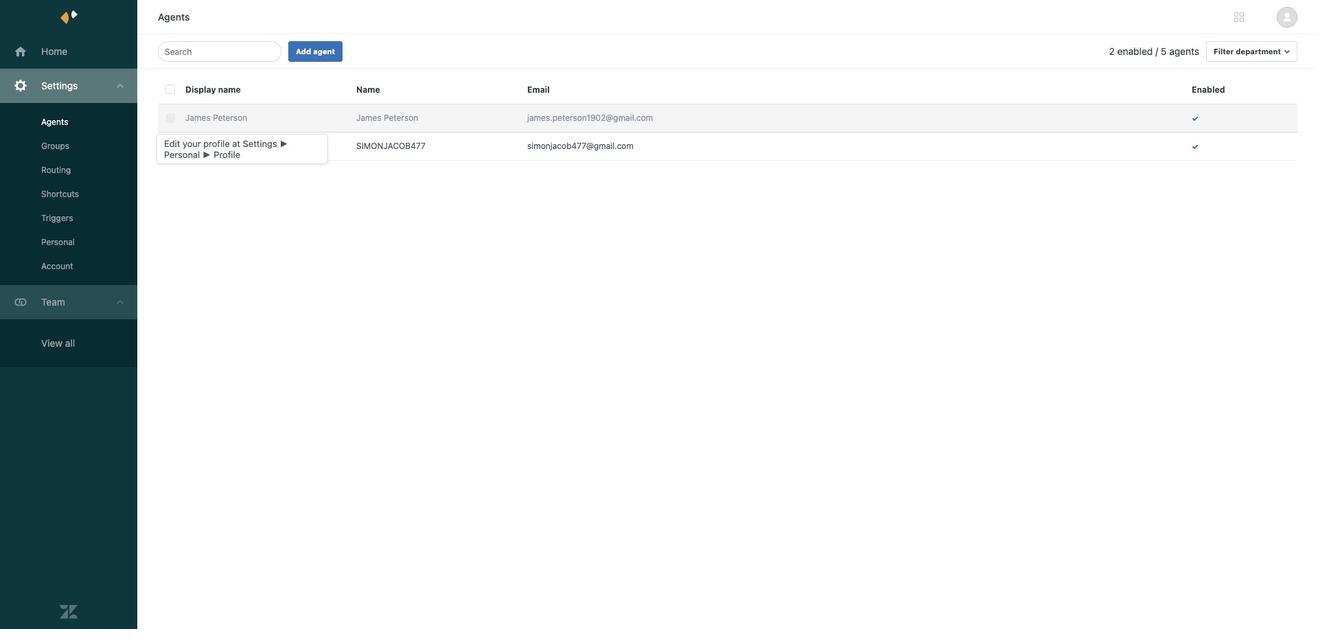 Task type: describe. For each thing, give the bounding box(es) containing it.
triggers
[[41, 213, 73, 223]]

add agent button
[[288, 41, 343, 62]]

0 vertical spatial settings
[[41, 80, 78, 91]]

display name
[[185, 84, 241, 95]]

your
[[183, 138, 201, 149]]

filter department
[[1214, 47, 1282, 56]]

department
[[1237, 47, 1282, 56]]

home
[[41, 45, 67, 57]]

email
[[528, 84, 550, 95]]

all
[[65, 337, 75, 349]]

2 james peterson from the left
[[357, 113, 419, 123]]

enabled
[[1192, 84, 1226, 95]]

team
[[41, 296, 65, 308]]

/
[[1156, 45, 1159, 57]]

shortcuts
[[41, 189, 79, 199]]

edit your profile at settings ► personal ► profile
[[164, 138, 289, 160]]

simonjacob477@gmail.com
[[528, 141, 634, 151]]

profile
[[214, 149, 240, 160]]

at
[[232, 138, 240, 149]]

1 james peterson from the left
[[185, 113, 247, 123]]

1 james from the left
[[185, 113, 211, 123]]

name
[[357, 84, 380, 95]]

display
[[185, 84, 216, 95]]

1 peterson from the left
[[213, 113, 247, 123]]

james.peterson1902@gmail.com
[[528, 113, 653, 123]]

add
[[296, 47, 311, 56]]



Task type: vqa. For each thing, say whether or not it's contained in the screenshot.
type
no



Task type: locate. For each thing, give the bounding box(es) containing it.
1 horizontal spatial james peterson
[[357, 113, 419, 123]]

1 horizontal spatial ►
[[280, 138, 289, 149]]

james
[[185, 113, 211, 123], [357, 113, 382, 123]]

2 james from the left
[[357, 113, 382, 123]]

2 simonjacob477 from the left
[[357, 141, 426, 151]]

filter department button
[[1207, 41, 1298, 62]]

2 enabled / 5 agents
[[1110, 45, 1200, 57]]

agents up search text field
[[158, 11, 190, 23]]

1 vertical spatial settings
[[243, 138, 277, 149]]

james peterson down 'name'
[[357, 113, 419, 123]]

settings down home
[[41, 80, 78, 91]]

filter
[[1214, 47, 1235, 56]]

zendesk products image
[[1235, 12, 1245, 22]]

edit
[[164, 138, 180, 149]]

personal up account
[[41, 237, 75, 247]]

0 vertical spatial personal
[[164, 149, 200, 160]]

0 vertical spatial agents
[[158, 11, 190, 23]]

1 horizontal spatial settings
[[243, 138, 277, 149]]

0 horizontal spatial agents
[[41, 117, 68, 127]]

add agent
[[296, 47, 335, 56]]

james down 'name'
[[357, 113, 382, 123]]

►
[[280, 138, 289, 149], [203, 149, 211, 160]]

0 horizontal spatial settings
[[41, 80, 78, 91]]

0 horizontal spatial james peterson
[[185, 113, 247, 123]]

personal
[[164, 149, 200, 160], [41, 237, 75, 247]]

agent
[[313, 47, 335, 56]]

james up your
[[185, 113, 211, 123]]

2
[[1110, 45, 1115, 57]]

personal inside edit your profile at settings ► personal ► profile
[[164, 149, 200, 160]]

1 horizontal spatial agents
[[158, 11, 190, 23]]

1 horizontal spatial personal
[[164, 149, 200, 160]]

Search text field
[[165, 43, 271, 60]]

simonjacob477
[[185, 141, 255, 151], [357, 141, 426, 151]]

settings right at
[[243, 138, 277, 149]]

personal left profile
[[164, 149, 200, 160]]

1 horizontal spatial peterson
[[384, 113, 419, 123]]

agents
[[158, 11, 190, 23], [41, 117, 68, 127]]

agents up the groups
[[41, 117, 68, 127]]

james peterson
[[185, 113, 247, 123], [357, 113, 419, 123]]

5
[[1162, 45, 1167, 57]]

0 horizontal spatial personal
[[41, 237, 75, 247]]

name
[[218, 84, 241, 95]]

james peterson up profile
[[185, 113, 247, 123]]

1 simonjacob477 from the left
[[185, 141, 255, 151]]

0 horizontal spatial peterson
[[213, 113, 247, 123]]

settings inside edit your profile at settings ► personal ► profile
[[243, 138, 277, 149]]

routing
[[41, 165, 71, 175]]

settings
[[41, 80, 78, 91], [243, 138, 277, 149]]

0 horizontal spatial ►
[[203, 149, 211, 160]]

0 horizontal spatial james
[[185, 113, 211, 123]]

► right at
[[280, 138, 289, 149]]

groups
[[41, 141, 69, 151]]

account
[[41, 261, 73, 271]]

1 horizontal spatial simonjacob477
[[357, 141, 426, 151]]

2 peterson from the left
[[384, 113, 419, 123]]

1 vertical spatial personal
[[41, 237, 75, 247]]

1 vertical spatial agents
[[41, 117, 68, 127]]

view all
[[41, 337, 75, 349]]

0 horizontal spatial simonjacob477
[[185, 141, 255, 151]]

agents
[[1170, 45, 1200, 57]]

enabled
[[1118, 45, 1153, 57]]

profile
[[203, 138, 230, 149]]

► right your
[[203, 149, 211, 160]]

1 horizontal spatial james
[[357, 113, 382, 123]]

view
[[41, 337, 63, 349]]

peterson
[[213, 113, 247, 123], [384, 113, 419, 123]]



